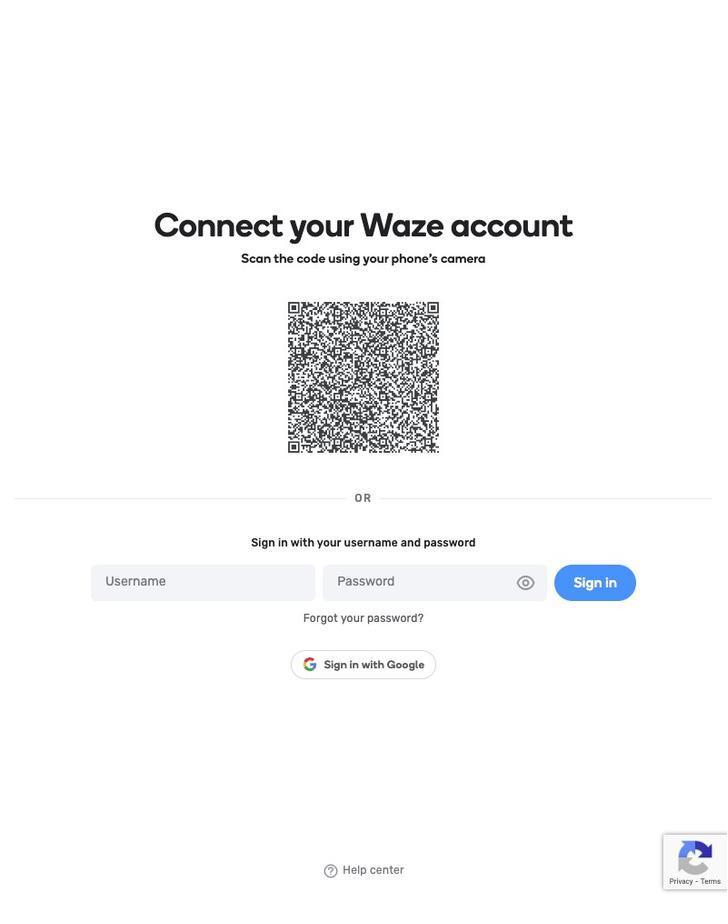 Task type: locate. For each thing, give the bounding box(es) containing it.
Username text field
[[91, 565, 316, 601]]



Task type: describe. For each thing, give the bounding box(es) containing it.
Password password field
[[323, 565, 548, 601]]



Task type: vqa. For each thing, say whether or not it's contained in the screenshot.
the rmguimar associated with by rmguimar
no



